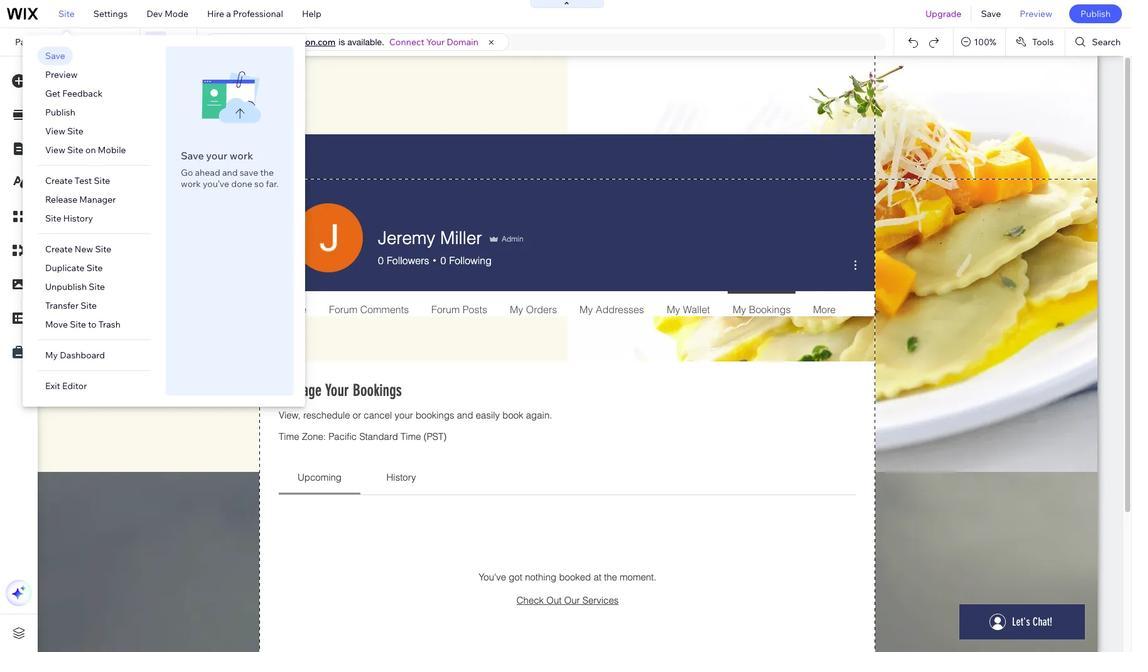Task type: describe. For each thing, give the bounding box(es) containing it.
your
[[427, 36, 445, 48]]

connect
[[389, 36, 425, 48]]

dashboard
[[60, 350, 105, 361]]

preview inside "button"
[[1021, 8, 1053, 19]]

save
[[240, 167, 258, 178]]

move
[[45, 319, 68, 330]]

create test site
[[45, 175, 110, 187]]

0 horizontal spatial preview
[[45, 69, 78, 80]]

tools
[[1033, 36, 1054, 48]]

help
[[302, 8, 322, 19]]

so
[[254, 178, 264, 190]]

done
[[231, 178, 252, 190]]

duplicate site
[[45, 263, 103, 274]]

unpublish
[[45, 281, 87, 293]]

0 horizontal spatial publish
[[45, 107, 75, 118]]

transfer site
[[45, 300, 97, 312]]

site left on
[[67, 145, 83, 156]]

is
[[339, 37, 345, 47]]

dev
[[147, 8, 163, 19]]

my for my dashboard
[[45, 350, 58, 361]]

hire
[[207, 8, 224, 19]]

site up my bookings
[[58, 8, 75, 19]]

your
[[206, 150, 228, 162]]

create for create test site
[[45, 175, 73, 187]]

create for create new site
[[45, 244, 73, 255]]

duplicate
[[45, 263, 85, 274]]

view for view site on mobile
[[45, 145, 65, 156]]

available.
[[348, 37, 384, 47]]

100% button
[[954, 28, 1006, 56]]

on
[[85, 145, 96, 156]]

publish inside button
[[1081, 8, 1111, 19]]

manager
[[79, 194, 116, 205]]

site up view site on mobile
[[67, 126, 83, 137]]

release manager
[[45, 194, 116, 205]]

site down release
[[45, 213, 61, 224]]

save your work go ahead and save the work you've done so far.
[[181, 150, 279, 190]]

domain
[[447, 36, 479, 48]]

transfer
[[45, 300, 79, 312]]

site right new
[[95, 244, 111, 255]]

1 horizontal spatial work
[[230, 150, 253, 162]]

test
[[75, 175, 92, 187]]

preview button
[[1011, 0, 1062, 28]]

exit editor
[[45, 381, 87, 392]]



Task type: vqa. For each thing, say whether or not it's contained in the screenshot.
Tools BUTTON
yes



Task type: locate. For each thing, give the bounding box(es) containing it.
1 vertical spatial view
[[45, 145, 65, 156]]

save up go
[[181, 150, 204, 162]]

move site to trash
[[45, 319, 121, 330]]

view
[[45, 126, 65, 137], [45, 145, 65, 156]]

create new site
[[45, 244, 111, 255]]

site right test
[[94, 175, 110, 187]]

site
[[58, 8, 75, 19], [67, 126, 83, 137], [67, 145, 83, 156], [94, 175, 110, 187], [45, 213, 61, 224], [95, 244, 111, 255], [87, 263, 103, 274], [89, 281, 105, 293], [81, 300, 97, 312], [70, 319, 86, 330]]

upgrade
[[926, 8, 962, 19]]

0 vertical spatial publish
[[1081, 8, 1111, 19]]

exit
[[45, 381, 60, 392]]

you've
[[203, 178, 229, 190]]

work
[[230, 150, 253, 162], [181, 178, 201, 190]]

my up exit
[[45, 350, 58, 361]]

professional
[[233, 8, 283, 19]]

preview up tools button
[[1021, 8, 1053, 19]]

publish up search button
[[1081, 8, 1111, 19]]

feedback
[[62, 88, 103, 99]]

trash
[[98, 319, 121, 330]]

tools button
[[1006, 28, 1066, 56]]

a
[[226, 8, 231, 19]]

save down my bookings
[[45, 50, 65, 62]]

0 vertical spatial work
[[230, 150, 253, 162]]

1 vertical spatial create
[[45, 244, 73, 255]]

view for view site
[[45, 126, 65, 137]]

0 vertical spatial create
[[45, 175, 73, 187]]

save inside save your work go ahead and save the work you've done so far.
[[181, 150, 204, 162]]

the
[[260, 167, 274, 178]]

release
[[45, 194, 77, 205]]

save button
[[972, 0, 1011, 28]]

my left bookings
[[47, 36, 60, 48]]

1 view from the top
[[45, 126, 65, 137]]

save up 100%
[[982, 8, 1002, 19]]

preview up get
[[45, 69, 78, 80]]

view site
[[45, 126, 83, 137]]

1 horizontal spatial preview
[[1021, 8, 1053, 19]]

0 horizontal spatial work
[[181, 178, 201, 190]]

and
[[222, 167, 238, 178]]

get feedback
[[45, 88, 103, 99]]

hire a professional
[[207, 8, 283, 19]]

view site on mobile
[[45, 145, 126, 156]]

mobile
[[98, 145, 126, 156]]

work left you've
[[181, 178, 201, 190]]

1 horizontal spatial save
[[181, 150, 204, 162]]

site up to
[[81, 300, 97, 312]]

2 horizontal spatial save
[[982, 8, 1002, 19]]

site down new
[[87, 263, 103, 274]]

editor
[[62, 381, 87, 392]]

dev mode
[[147, 8, 189, 19]]

1 vertical spatial save
[[45, 50, 65, 62]]

100%
[[975, 36, 997, 48]]

publish button
[[1070, 4, 1123, 23]]

to
[[88, 319, 96, 330]]

create up 'duplicate'
[[45, 244, 73, 255]]

save inside button
[[982, 8, 1002, 19]]

site history
[[45, 213, 93, 224]]

mode
[[165, 8, 189, 19]]

1 vertical spatial work
[[181, 178, 201, 190]]

publish
[[1081, 8, 1111, 19], [45, 107, 75, 118]]

my bookings
[[47, 36, 101, 48]]

1 vertical spatial my
[[45, 350, 58, 361]]

2 create from the top
[[45, 244, 73, 255]]

my for my bookings
[[47, 36, 60, 48]]

unpublish site
[[45, 281, 105, 293]]

new
[[75, 244, 93, 255]]

create up release
[[45, 175, 73, 187]]

0 vertical spatial preview
[[1021, 8, 1053, 19]]

1 horizontal spatial publish
[[1081, 8, 1111, 19]]

work up save at the left of page
[[230, 150, 253, 162]]

1 vertical spatial preview
[[45, 69, 78, 80]]

2 view from the top
[[45, 145, 65, 156]]

0 vertical spatial my
[[47, 36, 60, 48]]

2 vertical spatial save
[[181, 150, 204, 162]]

history
[[63, 213, 93, 224]]

view up view site on mobile
[[45, 126, 65, 137]]

settings
[[93, 8, 128, 19]]

my
[[47, 36, 60, 48], [45, 350, 58, 361]]

search button
[[1066, 28, 1133, 56]]

0 horizontal spatial save
[[45, 50, 65, 62]]

site down duplicate site
[[89, 281, 105, 293]]

preview
[[1021, 8, 1053, 19], [45, 69, 78, 80]]

view down view site
[[45, 145, 65, 156]]

bookings
[[62, 36, 101, 48]]

0 vertical spatial save
[[982, 8, 1002, 19]]

get
[[45, 88, 60, 99]]

go
[[181, 167, 193, 178]]

1 vertical spatial publish
[[45, 107, 75, 118]]

search
[[1093, 36, 1121, 48]]

1 create from the top
[[45, 175, 73, 187]]

0 vertical spatial view
[[45, 126, 65, 137]]

betweenimagination.com
[[231, 36, 336, 48]]

save
[[982, 8, 1002, 19], [45, 50, 65, 62], [181, 150, 204, 162]]

create
[[45, 175, 73, 187], [45, 244, 73, 255]]

ahead
[[195, 167, 220, 178]]

publish up view site
[[45, 107, 75, 118]]

far.
[[266, 178, 279, 190]]

my dashboard
[[45, 350, 105, 361]]

is available. connect your domain
[[339, 36, 479, 48]]

site left to
[[70, 319, 86, 330]]



